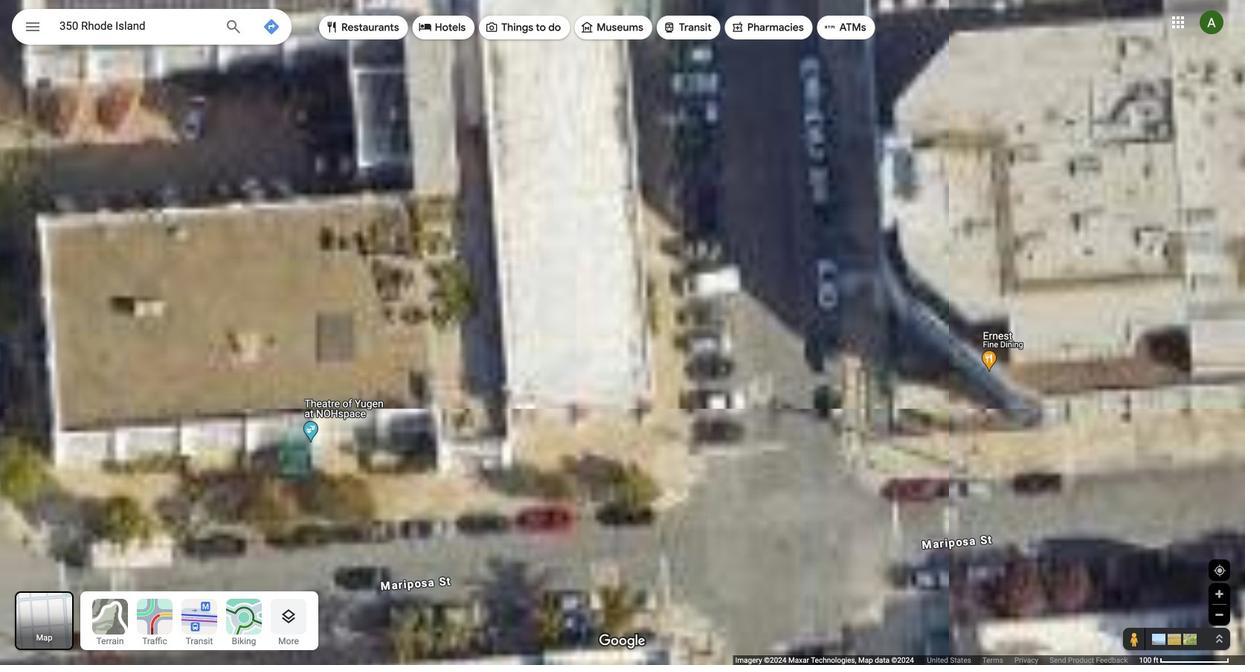 Task type: vqa. For each thing, say whether or not it's contained in the screenshot.
Rocky to the bottom
no



Task type: locate. For each thing, give the bounding box(es) containing it.
zoom out image
[[1214, 609, 1225, 621]]

None field
[[60, 17, 213, 35]]

zoom in image
[[1214, 589, 1225, 600]]

google maps element
[[0, 0, 1245, 665]]

None search field
[[12, 9, 292, 49]]



Task type: describe. For each thing, give the bounding box(es) containing it.
Search Google Maps field
[[12, 9, 292, 49]]

none field inside search google maps field
[[60, 17, 213, 35]]

show your location image
[[1213, 564, 1227, 577]]

google account: augustus odena  
(augustus@adept.ai) image
[[1200, 11, 1224, 34]]

none search field inside google maps element
[[12, 9, 292, 49]]

show street view coverage image
[[1124, 628, 1146, 650]]



